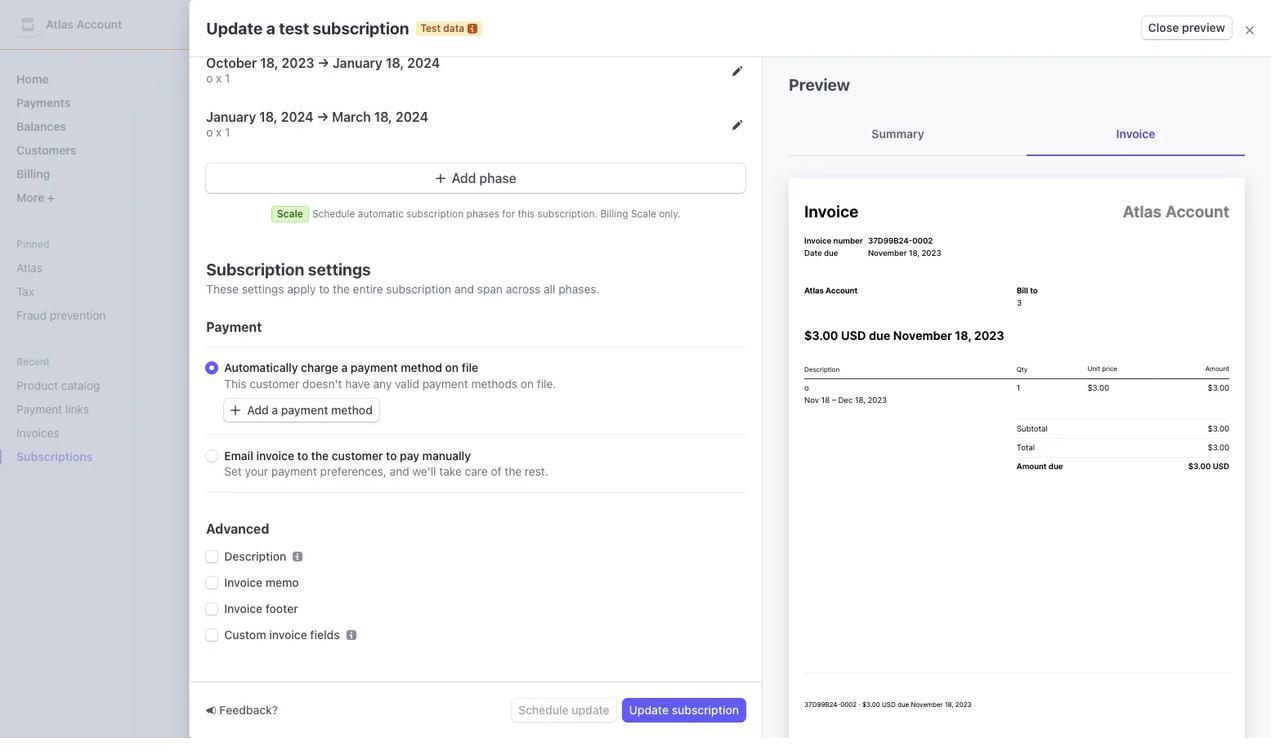 Task type: describe. For each thing, give the bounding box(es) containing it.
across
[[506, 282, 541, 296]]

2023
[[282, 56, 314, 70]]

description
[[224, 549, 286, 563]]

links
[[65, 402, 89, 416]]

tab list containing summary
[[789, 113, 1245, 156]]

svg image inside add a payment method button
[[231, 405, 241, 415]]

test your integrations and simulate billing scenarios through time with
[[245, 164, 614, 178]]

test
[[279, 18, 309, 37]]

this customer doesn't have any valid payment methods on file.
[[224, 377, 556, 391]]

update subscription button
[[623, 699, 745, 722]]

invoices
[[16, 426, 59, 440]]

update subscription
[[629, 703, 739, 717]]

tax
[[16, 284, 34, 298]]

close preview
[[1148, 20, 1225, 34]]

1 horizontal spatial method
[[401, 360, 442, 374]]

invoice for email
[[256, 449, 294, 463]]

svg image inside add phase button
[[435, 174, 445, 183]]

test for test data
[[421, 22, 441, 34]]

18, down search search box
[[386, 56, 404, 70]]

data
[[636, 51, 659, 60]]

2 vertical spatial 1
[[213, 323, 218, 337]]

of
[[491, 464, 501, 478]]

0 horizontal spatial to
[[297, 449, 308, 463]]

for
[[502, 208, 515, 220]]

cancels link
[[557, 284, 694, 314]]

balances link
[[10, 113, 167, 140]]

2024 for january 18, 2024
[[407, 56, 440, 70]]

18, right all
[[259, 110, 278, 124]]

entire
[[353, 282, 383, 296]]

add for add a payment method
[[247, 403, 269, 417]]

subscriptions inside recent element
[[16, 450, 93, 463]]

2024 down october 18, 2023 → january 18, 2024 o x 1 on the top
[[281, 110, 314, 124]]

phases
[[466, 208, 499, 220]]

billing inside billing link
[[16, 167, 50, 181]]

a for payment
[[272, 403, 278, 417]]

schedule update button
[[512, 699, 616, 722]]

and inside email invoice to the customer to pay manually set your payment preferences, and we'll take care of the rest.
[[390, 464, 409, 478]]

we'll
[[412, 464, 436, 478]]

close
[[1148, 20, 1179, 34]]

update a test subscription
[[206, 18, 409, 37]]

1 scale from the left
[[277, 208, 303, 220]]

method inside add a payment method button
[[331, 403, 373, 417]]

billing
[[433, 164, 464, 178]]

january inside october 18, 2023 → january 18, 2024 o x 1
[[333, 56, 382, 70]]

pinned navigation links element
[[10, 237, 167, 329]]

0 horizontal spatial and
[[363, 164, 382, 178]]

catalog
[[61, 378, 100, 392]]

summary link
[[789, 113, 1007, 155]]

your inside email invoice to the customer to pay manually set your payment preferences, and we'll take care of the rest.
[[245, 464, 268, 478]]

subscription inside button
[[672, 703, 739, 717]]

result
[[221, 323, 251, 337]]

atlas account button
[[16, 13, 138, 36]]

automatically
[[224, 360, 298, 374]]

cancels
[[568, 293, 609, 305]]

payments
[[16, 96, 71, 110]]

add phase button
[[206, 163, 745, 193]]

only.
[[659, 208, 681, 220]]

pinned
[[16, 238, 50, 250]]

product catalog link
[[10, 372, 144, 399]]

→ for january
[[317, 56, 329, 70]]

2 horizontal spatial the
[[505, 464, 522, 478]]

a for test
[[266, 18, 275, 37]]

add a payment method
[[247, 403, 373, 417]]

january 18, 2024 → march 18, 2024 o x 1
[[206, 110, 428, 139]]

through
[[521, 164, 562, 178]]

o for january
[[206, 125, 213, 139]]

simulate
[[386, 164, 430, 178]]

payment links
[[16, 402, 89, 416]]

search
[[229, 17, 267, 31]]

0 horizontal spatial settings
[[242, 282, 284, 296]]

memo
[[265, 575, 299, 589]]

test
[[612, 51, 634, 60]]

phases.
[[558, 282, 600, 296]]

scheduled button
[[546, 208, 872, 242]]

to for settings
[[319, 282, 330, 296]]

tax link
[[10, 278, 167, 305]]

rest.
[[525, 464, 548, 478]]

invoice memo
[[224, 575, 299, 589]]

18, right march
[[374, 110, 392, 124]]

2 scale from the left
[[631, 208, 656, 220]]

invoices link
[[10, 419, 144, 446]]

1 vertical spatial a
[[341, 360, 348, 374]]

fraud prevention
[[16, 308, 106, 322]]

charge
[[301, 360, 338, 374]]

automatic
[[358, 208, 404, 220]]

doesn't
[[302, 377, 342, 391]]

test clocks
[[327, 112, 389, 126]]

add phase
[[452, 171, 516, 186]]

have
[[345, 377, 370, 391]]

subscription settings these settings apply to the entire subscription and span across all phases.
[[206, 260, 600, 296]]

recent
[[16, 356, 50, 368]]

subscription.
[[537, 208, 598, 220]]

recent element
[[0, 372, 180, 470]]

footer
[[265, 602, 298, 615]]

scheduled
[[555, 217, 611, 231]]

invoice for custom
[[269, 628, 307, 642]]

payment down "file"
[[422, 377, 468, 391]]

fraud
[[16, 308, 47, 322]]

feedback?
[[219, 703, 278, 717]]

all subscriptions
[[213, 112, 305, 126]]

feedback? button
[[206, 702, 278, 718]]

set
[[224, 464, 242, 478]]

fraud prevention link
[[10, 302, 167, 329]]

schedule for schedule automatic subscription phases for this subscription. billing scale only.
[[312, 208, 355, 220]]

schedule for schedule update
[[518, 703, 569, 717]]

subscriptions
[[230, 112, 305, 126]]

product for product
[[750, 264, 794, 275]]

file
[[462, 360, 478, 374]]

payment inside email invoice to the customer to pay manually set your payment preferences, and we'll take care of the rest.
[[271, 464, 317, 478]]

take
[[439, 464, 462, 478]]

manually
[[422, 449, 471, 463]]

payment for payment links
[[16, 402, 62, 416]]

january inside january 18, 2024 → march 18, 2024 o x 1
[[206, 110, 256, 124]]



Task type: locate. For each thing, give the bounding box(es) containing it.
add
[[452, 171, 476, 186], [247, 403, 269, 417]]

0 vertical spatial schedule
[[312, 208, 355, 220]]

1 vertical spatial atlas
[[16, 261, 42, 275]]

2 vertical spatial and
[[390, 464, 409, 478]]

0 horizontal spatial add
[[247, 403, 269, 417]]

product down scheduled button
[[750, 264, 794, 275]]

all
[[213, 112, 227, 126]]

svg image
[[732, 66, 742, 76], [732, 120, 742, 130], [435, 174, 445, 183], [231, 405, 241, 415]]

→
[[317, 56, 329, 70], [317, 110, 329, 124]]

0 vertical spatial product
[[750, 264, 794, 275]]

1 vertical spatial update
[[629, 703, 669, 717]]

2 vertical spatial invoice
[[224, 602, 262, 615]]

→ left march
[[317, 110, 329, 124]]

x inside october 18, 2023 → january 18, 2024 o x 1
[[216, 71, 222, 85]]

invoice down 'footer'
[[269, 628, 307, 642]]

preview
[[789, 75, 850, 94]]

and left "simulate"
[[363, 164, 382, 178]]

2024 down search search box
[[407, 56, 440, 70]]

schedule update
[[518, 703, 609, 717]]

1 horizontal spatial test
[[327, 112, 351, 126]]

1 horizontal spatial and
[[390, 464, 409, 478]]

add inside button
[[452, 171, 476, 186]]

test for test your integrations and simulate billing scenarios through time with
[[245, 164, 267, 178]]

the inside subscription settings these settings apply to the entire subscription and span across all phases.
[[333, 282, 350, 296]]

2 x from the top
[[216, 125, 222, 139]]

settings down subscription
[[242, 282, 284, 296]]

—
[[216, 292, 226, 306]]

1 vertical spatial method
[[331, 403, 373, 417]]

care
[[465, 464, 488, 478]]

2 vertical spatial test
[[245, 164, 267, 178]]

the left entire
[[333, 282, 350, 296]]

o inside january 18, 2024 → march 18, 2024 o x 1
[[206, 125, 213, 139]]

0 horizontal spatial method
[[331, 403, 373, 417]]

0 vertical spatial test
[[421, 22, 441, 34]]

advanced
[[206, 521, 269, 536]]

0 horizontal spatial subscriptions
[[16, 450, 93, 463]]

1 horizontal spatial to
[[319, 282, 330, 296]]

1 vertical spatial your
[[245, 464, 268, 478]]

billing link
[[10, 160, 167, 187]]

1 vertical spatial january
[[206, 110, 256, 124]]

o inside october 18, 2023 → january 18, 2024 o x 1
[[206, 71, 213, 85]]

2024
[[407, 56, 440, 70], [281, 110, 314, 124], [396, 110, 428, 124]]

subscriptions link
[[10, 443, 144, 470]]

and left span
[[454, 282, 474, 296]]

on left "file"
[[445, 360, 459, 374]]

product catalog
[[16, 378, 100, 392]]

0 horizontal spatial january
[[206, 110, 256, 124]]

schedule
[[312, 208, 355, 220], [518, 703, 569, 717]]

integrations
[[297, 164, 360, 178]]

a left test
[[266, 18, 275, 37]]

→ for march
[[317, 110, 329, 124]]

update
[[572, 703, 609, 717]]

pinned element
[[10, 254, 167, 329]]

1 horizontal spatial billing
[[600, 208, 628, 220]]

x inside january 18, 2024 → march 18, 2024 o x 1
[[216, 125, 222, 139]]

schedule left update
[[518, 703, 569, 717]]

the up preferences,
[[311, 449, 329, 463]]

0 horizontal spatial on
[[445, 360, 459, 374]]

0 horizontal spatial billing
[[16, 167, 50, 181]]

method up valid
[[401, 360, 442, 374]]

home
[[16, 72, 49, 86]]

payments link
[[10, 89, 167, 116]]

0 vertical spatial on
[[445, 360, 459, 374]]

0 horizontal spatial payment
[[16, 402, 62, 416]]

customer
[[216, 264, 267, 275]]

test left data
[[421, 22, 441, 34]]

x down october
[[216, 71, 222, 85]]

valid
[[395, 377, 419, 391]]

1 inside january 18, 2024 → march 18, 2024 o x 1
[[225, 125, 230, 139]]

1 vertical spatial o
[[206, 125, 213, 139]]

0 vertical spatial method
[[401, 360, 442, 374]]

1 horizontal spatial update
[[629, 703, 669, 717]]

product down "recent"
[[16, 378, 58, 392]]

0 vertical spatial atlas
[[46, 17, 74, 31]]

payment down doesn't
[[281, 403, 328, 417]]

2024 inside october 18, 2023 → january 18, 2024 o x 1
[[407, 56, 440, 70]]

1 vertical spatial schedule
[[518, 703, 569, 717]]

clocks
[[354, 112, 389, 126]]

preferences,
[[320, 464, 387, 478]]

recent navigation links element
[[0, 355, 180, 470]]

methods
[[471, 377, 518, 391]]

1 result
[[213, 323, 251, 337]]

atlas inside pinned element
[[16, 261, 42, 275]]

x
[[216, 71, 222, 85], [216, 125, 222, 139]]

update inside update subscription button
[[629, 703, 669, 717]]

october 18, 2023 → january 18, 2024 o x 1
[[206, 56, 440, 85]]

product for product catalog
[[16, 378, 58, 392]]

atlas left account
[[46, 17, 74, 31]]

0 horizontal spatial your
[[245, 464, 268, 478]]

scale left only.
[[631, 208, 656, 220]]

1 vertical spatial settings
[[242, 282, 284, 296]]

test
[[421, 22, 441, 34], [327, 112, 351, 126], [245, 164, 267, 178]]

0 horizontal spatial update
[[206, 18, 263, 37]]

18, left 2023
[[260, 56, 278, 70]]

email
[[224, 449, 253, 463]]

subscription inside subscription settings these settings apply to the entire subscription and span across all phases.
[[386, 282, 451, 296]]

1 horizontal spatial payment
[[206, 320, 262, 334]]

1 vertical spatial billing
[[600, 208, 628, 220]]

0 horizontal spatial atlas
[[16, 261, 42, 275]]

1 horizontal spatial the
[[333, 282, 350, 296]]

schedule automatic subscription phases for this subscription. billing scale only.
[[312, 208, 681, 220]]

0 vertical spatial your
[[271, 164, 294, 178]]

billing up more
[[16, 167, 50, 181]]

2 horizontal spatial to
[[386, 449, 397, 463]]

invoice inside "link"
[[1116, 127, 1155, 141]]

1 vertical spatial x
[[216, 125, 222, 139]]

1 vertical spatial product
[[16, 378, 58, 392]]

add left "phase"
[[452, 171, 476, 186]]

0 vertical spatial january
[[333, 56, 382, 70]]

0 vertical spatial add
[[452, 171, 476, 186]]

all subscriptions link
[[206, 108, 311, 131]]

pay
[[400, 449, 419, 463]]

0 vertical spatial update
[[206, 18, 263, 37]]

october
[[206, 56, 257, 70]]

update
[[206, 18, 263, 37], [629, 703, 669, 717]]

0 vertical spatial o
[[206, 71, 213, 85]]

and inside subscription settings these settings apply to the entire subscription and span across all phases.
[[454, 282, 474, 296]]

atlas down pinned
[[16, 261, 42, 275]]

invoice for invoice memo
[[224, 575, 262, 589]]

schedule inside button
[[518, 703, 569, 717]]

january
[[333, 56, 382, 70], [206, 110, 256, 124]]

0 horizontal spatial the
[[311, 449, 329, 463]]

atlas link
[[10, 254, 167, 281]]

o down october
[[206, 71, 213, 85]]

your
[[271, 164, 294, 178], [245, 464, 268, 478]]

invoice right email
[[256, 449, 294, 463]]

a down automatically on the left of the page
[[272, 403, 278, 417]]

to down add a payment method button
[[297, 449, 308, 463]]

0 vertical spatial billing
[[16, 167, 50, 181]]

1 vertical spatial and
[[454, 282, 474, 296]]

update for update subscription
[[629, 703, 669, 717]]

invoice
[[256, 449, 294, 463], [269, 628, 307, 642]]

1 o from the top
[[206, 71, 213, 85]]

preview
[[1182, 20, 1225, 34]]

invoice footer
[[224, 602, 298, 615]]

1 x from the top
[[216, 71, 222, 85]]

test for test clocks
[[327, 112, 351, 126]]

1 vertical spatial subscriptions
[[16, 450, 93, 463]]

payment down the —
[[206, 320, 262, 334]]

0 horizontal spatial product
[[16, 378, 58, 392]]

these
[[206, 282, 239, 296]]

payment inside button
[[281, 403, 328, 417]]

your right the set
[[245, 464, 268, 478]]

1 vertical spatial on
[[521, 377, 534, 391]]

to left pay
[[386, 449, 397, 463]]

payment links link
[[10, 396, 144, 423]]

invoice for invoice
[[1116, 127, 1155, 141]]

test down all subscriptions link
[[245, 164, 267, 178]]

atlas account
[[46, 17, 122, 31]]

fields
[[310, 628, 340, 642]]

1 vertical spatial customer
[[332, 449, 383, 463]]

your left integrations
[[271, 164, 294, 178]]

invoice link
[[1027, 113, 1245, 155]]

2024 right clocks
[[396, 110, 428, 124]]

invoice for invoice footer
[[224, 602, 262, 615]]

customers link
[[10, 137, 167, 163]]

payment for payment
[[206, 320, 262, 334]]

subscriptions down 2023
[[213, 74, 361, 101]]

customer up preferences,
[[332, 449, 383, 463]]

scale down integrations
[[277, 208, 303, 220]]

0 vertical spatial customer
[[250, 377, 299, 391]]

0 horizontal spatial test
[[245, 164, 267, 178]]

x left 'subscriptions'
[[216, 125, 222, 139]]

1 vertical spatial invoice
[[269, 628, 307, 642]]

billing
[[16, 167, 50, 181], [600, 208, 628, 220]]

all
[[544, 282, 555, 296]]

january up march
[[333, 56, 382, 70]]

on
[[445, 360, 459, 374], [521, 377, 534, 391]]

0 vertical spatial a
[[266, 18, 275, 37]]

0 vertical spatial invoice
[[1116, 127, 1155, 141]]

0 vertical spatial invoice
[[256, 449, 294, 463]]

o left 'subscriptions'
[[206, 125, 213, 139]]

customer inside email invoice to the customer to pay manually set your payment preferences, and we'll take care of the rest.
[[332, 449, 383, 463]]

0 horizontal spatial customer
[[250, 377, 299, 391]]

product inside product catalog link
[[16, 378, 58, 392]]

1 horizontal spatial scale
[[631, 208, 656, 220]]

custom invoice fields
[[224, 628, 340, 642]]

method down have
[[331, 403, 373, 417]]

to inside subscription settings these settings apply to the entire subscription and span across all phases.
[[319, 282, 330, 296]]

0 vertical spatial 1
[[225, 71, 230, 85]]

1 horizontal spatial your
[[271, 164, 294, 178]]

1 horizontal spatial january
[[333, 56, 382, 70]]

2024 for march 18, 2024
[[396, 110, 428, 124]]

1 vertical spatial →
[[317, 110, 329, 124]]

subscriptions
[[213, 74, 361, 101], [16, 450, 93, 463]]

a up have
[[341, 360, 348, 374]]

atlas for atlas account
[[46, 17, 74, 31]]

2 o from the top
[[206, 125, 213, 139]]

payment inside 'link'
[[16, 402, 62, 416]]

customer down automatically on the left of the page
[[250, 377, 299, 391]]

add inside button
[[247, 403, 269, 417]]

2 vertical spatial the
[[505, 464, 522, 478]]

1 vertical spatial test
[[327, 112, 351, 126]]

1 for october 18, 2023
[[225, 71, 230, 85]]

payment
[[351, 360, 398, 374], [422, 377, 468, 391], [281, 403, 328, 417], [271, 464, 317, 478]]

time
[[566, 164, 589, 178]]

custom
[[224, 628, 266, 642]]

home link
[[10, 65, 167, 92]]

1 vertical spatial payment
[[16, 402, 62, 416]]

a inside add a payment method button
[[272, 403, 278, 417]]

1
[[225, 71, 230, 85], [225, 125, 230, 139], [213, 323, 218, 337]]

1 horizontal spatial atlas
[[46, 17, 74, 31]]

x for january
[[216, 125, 222, 139]]

1 horizontal spatial add
[[452, 171, 476, 186]]

payment up invoices
[[16, 402, 62, 416]]

Search search field
[[203, 9, 664, 40]]

and down pay
[[390, 464, 409, 478]]

0 vertical spatial →
[[317, 56, 329, 70]]

billing down with
[[600, 208, 628, 220]]

file.
[[537, 377, 556, 391]]

any
[[373, 377, 392, 391]]

to for invoice
[[386, 449, 397, 463]]

january down october
[[206, 110, 256, 124]]

1 horizontal spatial product
[[750, 264, 794, 275]]

1 vertical spatial 1
[[225, 125, 230, 139]]

payment left preferences,
[[271, 464, 317, 478]]

0 vertical spatial and
[[363, 164, 382, 178]]

1 horizontal spatial settings
[[308, 260, 371, 279]]

1 horizontal spatial subscriptions
[[213, 74, 361, 101]]

payment up any
[[351, 360, 398, 374]]

1 for january 18, 2024
[[225, 125, 230, 139]]

this
[[518, 208, 535, 220]]

settings up entire
[[308, 260, 371, 279]]

0 vertical spatial x
[[216, 71, 222, 85]]

subscriptions down invoices
[[16, 450, 93, 463]]

2 vertical spatial a
[[272, 403, 278, 417]]

to right apply
[[319, 282, 330, 296]]

1 horizontal spatial on
[[521, 377, 534, 391]]

2 horizontal spatial and
[[454, 282, 474, 296]]

atlas for atlas
[[16, 261, 42, 275]]

o for october
[[206, 71, 213, 85]]

1 inside october 18, 2023 → january 18, 2024 o x 1
[[225, 71, 230, 85]]

0 horizontal spatial schedule
[[312, 208, 355, 220]]

→ inside january 18, 2024 → march 18, 2024 o x 1
[[317, 110, 329, 124]]

0 vertical spatial settings
[[308, 260, 371, 279]]

account
[[76, 17, 122, 31]]

test left clocks
[[327, 112, 351, 126]]

invoice
[[1116, 127, 1155, 141], [224, 575, 262, 589], [224, 602, 262, 615]]

1 horizontal spatial schedule
[[518, 703, 569, 717]]

18,
[[260, 56, 278, 70], [386, 56, 404, 70], [259, 110, 278, 124], [374, 110, 392, 124]]

email invoice to the customer to pay manually set your payment preferences, and we'll take care of the rest.
[[224, 449, 548, 478]]

scale
[[277, 208, 303, 220], [631, 208, 656, 220]]

update for update a test subscription
[[206, 18, 263, 37]]

→ right 2023
[[317, 56, 329, 70]]

0 horizontal spatial scale
[[277, 208, 303, 220]]

atlas inside button
[[46, 17, 74, 31]]

data
[[443, 22, 464, 34]]

schedule down integrations
[[312, 208, 355, 220]]

x for october
[[216, 71, 222, 85]]

update up october
[[206, 18, 263, 37]]

subscription
[[206, 260, 304, 279]]

balances
[[16, 119, 66, 133]]

→ inside october 18, 2023 → january 18, 2024 o x 1
[[317, 56, 329, 70]]

0 vertical spatial subscriptions
[[213, 74, 361, 101]]

scheduled tab list
[[213, 208, 1206, 242]]

1 vertical spatial the
[[311, 449, 329, 463]]

1 horizontal spatial customer
[[332, 449, 383, 463]]

invoice inside email invoice to the customer to pay manually set your payment preferences, and we'll take care of the rest.
[[256, 449, 294, 463]]

0 vertical spatial payment
[[206, 320, 262, 334]]

2 horizontal spatial test
[[421, 22, 441, 34]]

update right update
[[629, 703, 669, 717]]

more
[[16, 190, 47, 204]]

core navigation links element
[[10, 65, 167, 211]]

add for add phase
[[452, 171, 476, 186]]

the right 'of'
[[505, 464, 522, 478]]

add down automatically on the left of the page
[[247, 403, 269, 417]]

0 vertical spatial the
[[333, 282, 350, 296]]

tab list
[[206, 105, 1206, 135], [789, 113, 1245, 156]]

1 vertical spatial add
[[247, 403, 269, 417]]

on left file.
[[521, 377, 534, 391]]

tab list containing all subscriptions
[[206, 105, 1206, 135]]

method
[[401, 360, 442, 374], [331, 403, 373, 417]]

1 vertical spatial invoice
[[224, 575, 262, 589]]



Task type: vqa. For each thing, say whether or not it's contained in the screenshot.
Customer ID allow list's 0
no



